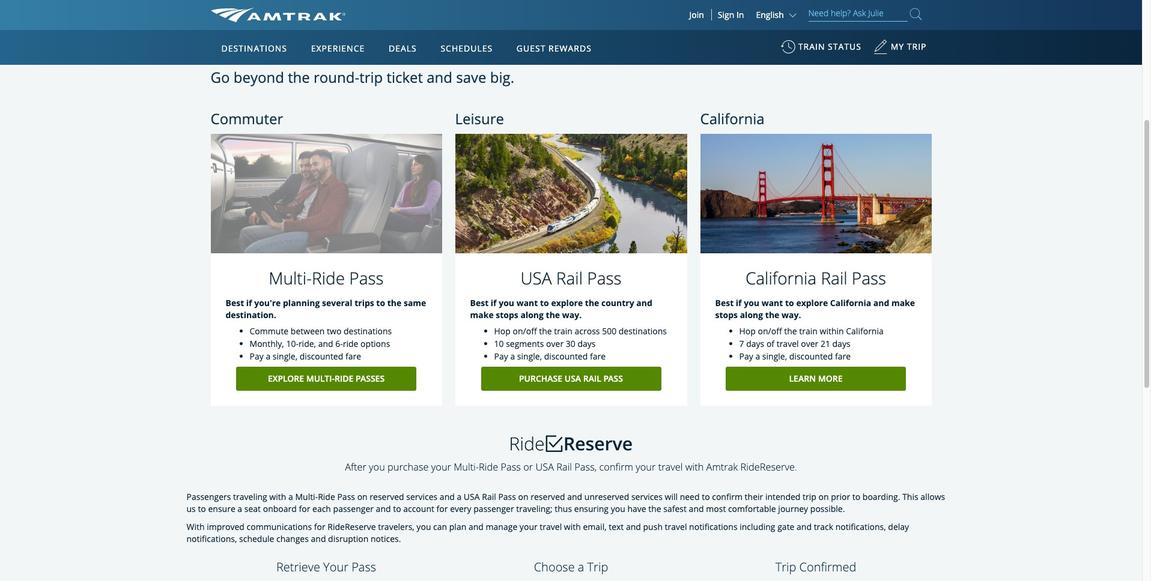 Task type: describe. For each thing, give the bounding box(es) containing it.
discounted inside best if you're planning several trips to the same destination. commute between two destinations monthly, 10-ride, and 6-ride options pay a single, discounted fare
[[300, 351, 343, 363]]

learn more
[[790, 373, 843, 385]]

need
[[680, 492, 700, 503]]

ride
[[343, 339, 359, 350]]

the up the of
[[766, 310, 780, 321]]

confirmed
[[800, 560, 857, 576]]

regions map image
[[255, 100, 544, 269]]

schedules
[[441, 43, 493, 54]]

status
[[828, 41, 862, 52]]

single, inside best if you're planning several trips to the same destination. commute between two destinations monthly, 10-ride, and 6-ride options pay a single, discounted fare
[[273, 351, 298, 363]]

the left country
[[585, 298, 600, 309]]

the left within
[[785, 326, 797, 337]]

amtrak
[[707, 461, 738, 474]]

the inside passengers traveling with a multi-ride pass on reserved services and a usa rail pass on reserved and unreserved services will need to confirm their intended trip on prior to boarding. this allows us to ensure a seat onboard for each passenger and to account for every passenger traveling; thus ensuring you have the safest and most comfortable journey possible.
[[649, 504, 662, 515]]

explore for california
[[797, 298, 828, 309]]

ride for with
[[318, 492, 335, 503]]

guest rewards button
[[512, 32, 597, 66]]

account
[[404, 504, 435, 515]]

passengers traveling with a multi-ride pass on reserved services and a usa rail pass on reserved and unreserved services will need to confirm their intended trip on prior to boarding. this allows us to ensure a seat onboard for each passenger and to account for every passenger traveling; thus ensuring you have the safest and most comfortable journey possible.
[[187, 492, 946, 515]]

comfortable
[[729, 504, 776, 515]]

save
[[456, 67, 487, 87]]

1 reserved from the left
[[370, 492, 404, 503]]

go
[[211, 67, 230, 87]]

to right prior
[[853, 492, 861, 503]]

improved
[[207, 522, 245, 533]]

passengers
[[187, 492, 231, 503]]

to inside best if you want to explore the country and make stops along the way. hop on/off the train across 500 destinations 10 segments over 30 days pay a single, discounted fare
[[540, 298, 549, 309]]

sign in
[[718, 9, 744, 20]]

travel up will
[[659, 461, 683, 474]]

trips
[[355, 298, 374, 309]]

deals
[[389, 43, 417, 54]]

the left the round-
[[288, 67, 310, 87]]

safest
[[664, 504, 687, 515]]

options
[[361, 339, 390, 350]]

Please enter your search item search field
[[809, 6, 908, 22]]

2 trip from the left
[[776, 560, 797, 576]]

stops inside best if you want to explore california and make stops along the way. hop on/off the train within california 7 days of travel over 21 days pay a single, discounted fare
[[716, 310, 738, 321]]

travel inside best if you want to explore california and make stops along the way. hop on/off the train within california 7 days of travel over 21 days pay a single, discounted fare
[[777, 339, 799, 350]]

country
[[602, 298, 635, 309]]

days for usa
[[578, 339, 596, 350]]

travel down thus
[[540, 522, 562, 533]]

2 on from the left
[[519, 492, 529, 503]]

several
[[322, 298, 353, 309]]

trip confirmed
[[776, 560, 857, 576]]

the down usa rail pass
[[546, 310, 560, 321]]

multi- for with
[[295, 492, 318, 503]]

way. inside best if you want to explore the country and make stops along the way. hop on/off the train across 500 destinations 10 segments over 30 days pay a single, discounted fare
[[563, 310, 582, 321]]

2 horizontal spatial your
[[636, 461, 656, 474]]

if for california rail pass
[[736, 298, 742, 309]]

0 horizontal spatial your
[[431, 461, 451, 474]]

my trip
[[891, 41, 927, 52]]

unreserved
[[585, 492, 630, 503]]

1 on from the left
[[357, 492, 368, 503]]

best for multi-ride pass
[[226, 298, 244, 309]]

ridereserve.
[[741, 461, 798, 474]]

plan
[[450, 522, 467, 533]]

after you purchase your multi-ride pass or usa rail pass, confirm your travel with amtrak ridereserve.
[[345, 461, 798, 474]]

fare inside best if you're planning several trips to the same destination. commute between two destinations monthly, 10-ride, and 6-ride options pay a single, discounted fare
[[346, 351, 361, 363]]

ticket
[[387, 67, 423, 87]]

2 horizontal spatial for
[[437, 504, 448, 515]]

traveling
[[233, 492, 267, 503]]

2 services from the left
[[632, 492, 663, 503]]

usa inside passengers traveling with a multi-ride pass on reserved services and a usa rail pass on reserved and unreserved services will need to confirm their intended trip on prior to boarding. this allows us to ensure a seat onboard for each passenger and to account for every passenger traveling; thus ensuring you have the safest and most comfortable journey possible.
[[464, 492, 480, 503]]

ride
[[335, 373, 354, 385]]

intended
[[766, 492, 801, 503]]

train status link
[[781, 35, 862, 65]]

beyond
[[234, 67, 284, 87]]

more
[[819, 373, 843, 385]]

sign in button
[[718, 9, 744, 20]]

to up travelers,
[[393, 504, 401, 515]]

and inside best if you're planning several trips to the same destination. commute between two destinations monthly, 10-ride, and 6-ride options pay a single, discounted fare
[[318, 339, 333, 350]]

stops inside best if you want to explore the country and make stops along the way. hop on/off the train across 500 destinations 10 segments over 30 days pay a single, discounted fare
[[496, 310, 519, 321]]

traveling;
[[517, 504, 553, 515]]

you inside with improved communications for ridereserve travelers, you can plan and manage your travel with email, text and push travel notifications including gate and track notifications, delay notifications, schedule changes and disruption notices.
[[417, 522, 431, 533]]

days for california
[[833, 339, 851, 350]]

best if you're planning several trips to the same destination. commute between two destinations monthly, 10-ride, and 6-ride options pay a single, discounted fare
[[226, 298, 426, 363]]

manage
[[486, 522, 518, 533]]

500
[[602, 326, 617, 337]]

over for california
[[801, 339, 819, 350]]

schedules link
[[436, 30, 498, 65]]

amtrak image
[[211, 8, 345, 22]]

pass,
[[575, 461, 597, 474]]

track
[[814, 522, 834, 533]]

rewards
[[549, 43, 592, 54]]

rail
[[584, 373, 602, 385]]

you right after
[[369, 461, 385, 474]]

1 trip from the left
[[588, 560, 609, 576]]

a inside best if you want to explore the country and make stops along the way. hop on/off the train across 500 destinations 10 segments over 30 days pay a single, discounted fare
[[511, 351, 515, 363]]

same
[[404, 298, 426, 309]]

best if you want to explore the country and make stops along the way. hop on/off the train across 500 destinations 10 segments over 30 days pay a single, discounted fare
[[470, 298, 672, 363]]

0 horizontal spatial for
[[299, 504, 310, 515]]

or
[[524, 461, 533, 474]]

experience button
[[306, 32, 370, 66]]

2 passenger from the left
[[474, 504, 514, 515]]

along inside best if you want to explore california and make stops along the way. hop on/off the train within california 7 days of travel over 21 days pay a single, discounted fare
[[740, 310, 764, 321]]

the inside best if you're planning several trips to the same destination. commute between two destinations monthly, 10-ride, and 6-ride options pay a single, discounted fare
[[388, 298, 402, 309]]

search icon image
[[910, 6, 922, 22]]

explore
[[268, 373, 304, 385]]

us
[[187, 504, 196, 515]]

over for usa
[[546, 339, 564, 350]]

discounted for usa
[[544, 351, 588, 363]]

destinations button
[[217, 32, 292, 66]]

guest rewards
[[517, 43, 592, 54]]

every
[[450, 504, 472, 515]]

1 passenger from the left
[[333, 504, 374, 515]]

fare for usa rail pass
[[590, 351, 606, 363]]

round-
[[314, 67, 360, 87]]

each
[[313, 504, 331, 515]]

seat
[[245, 504, 261, 515]]

banner containing join
[[0, 0, 1143, 278]]

for inside with improved communications for ridereserve travelers, you can plan and manage your travel with email, text and push travel notifications including gate and track notifications, delay notifications, schedule changes and disruption notices.
[[314, 522, 326, 533]]

you inside best if you want to explore california and make stops along the way. hop on/off the train within california 7 days of travel over 21 days pay a single, discounted fare
[[744, 298, 760, 309]]

train inside best if you want to explore california and make stops along the way. hop on/off the train within california 7 days of travel over 21 days pay a single, discounted fare
[[800, 326, 818, 337]]

allows
[[921, 492, 946, 503]]

pass
[[604, 373, 623, 385]]

to inside best if you want to explore california and make stops along the way. hop on/off the train within california 7 days of travel over 21 days pay a single, discounted fare
[[786, 298, 795, 309]]

along inside best if you want to explore the country and make stops along the way. hop on/off the train across 500 destinations 10 segments over 30 days pay a single, discounted fare
[[521, 310, 544, 321]]

retrieve
[[276, 560, 320, 576]]

multi- for purchase
[[454, 461, 479, 474]]

two
[[327, 326, 342, 337]]

in
[[737, 9, 744, 20]]

train inside best if you want to explore the country and make stops along the way. hop on/off the train across 500 destinations 10 segments over 30 days pay a single, discounted fare
[[554, 326, 573, 337]]

prior
[[831, 492, 851, 503]]

segments
[[506, 339, 544, 350]]



Task type: vqa. For each thing, say whether or not it's contained in the screenshot.
the bottommost THE 40
no



Task type: locate. For each thing, give the bounding box(es) containing it.
1 horizontal spatial stops
[[716, 310, 738, 321]]

to down california rail pass
[[786, 298, 795, 309]]

you up 7
[[744, 298, 760, 309]]

your right purchase
[[431, 461, 451, 474]]

1 horizontal spatial your
[[520, 522, 538, 533]]

0 horizontal spatial over
[[546, 339, 564, 350]]

join
[[690, 9, 704, 20]]

want for usa rail pass
[[517, 298, 538, 309]]

on up possible.
[[819, 492, 829, 503]]

hop inside best if you want to explore the country and make stops along the way. hop on/off the train across 500 destinations 10 segments over 30 days pay a single, discounted fare
[[494, 326, 511, 337]]

multi- up planning
[[269, 267, 312, 289]]

a inside best if you want to explore california and make stops along the way. hop on/off the train within california 7 days of travel over 21 days pay a single, discounted fare
[[756, 351, 761, 363]]

want inside best if you want to explore california and make stops along the way. hop on/off the train within california 7 days of travel over 21 days pay a single, discounted fare
[[762, 298, 783, 309]]

journey
[[779, 504, 809, 515]]

multi- inside passengers traveling with a multi-ride pass on reserved services and a usa rail pass on reserved and unreserved services will need to confirm their intended trip on prior to boarding. this allows us to ensure a seat onboard for each passenger and to account for every passenger traveling; thus ensuring you have the safest and most comfortable journey possible.
[[295, 492, 318, 503]]

purchase usa rail pass
[[519, 373, 623, 385]]

pass
[[349, 267, 384, 289], [587, 267, 622, 289], [852, 267, 887, 289], [501, 461, 521, 474], [337, 492, 355, 503], [499, 492, 516, 503], [352, 560, 376, 576]]

2 horizontal spatial with
[[686, 461, 704, 474]]

confirm right pass,
[[600, 461, 634, 474]]

hop up 7
[[740, 326, 756, 337]]

the right have
[[649, 504, 662, 515]]

0 horizontal spatial single,
[[273, 351, 298, 363]]

on/off inside best if you want to explore california and make stops along the way. hop on/off the train within california 7 days of travel over 21 days pay a single, discounted fare
[[758, 326, 782, 337]]

if up the destination.
[[246, 298, 252, 309]]

2 if from the left
[[491, 298, 497, 309]]

way. up across
[[563, 310, 582, 321]]

rail left pass,
[[557, 461, 572, 474]]

single, inside best if you want to explore the country and make stops along the way. hop on/off the train across 500 destinations 10 segments over 30 days pay a single, discounted fare
[[517, 351, 542, 363]]

1 horizontal spatial for
[[314, 522, 326, 533]]

2 horizontal spatial best
[[716, 298, 734, 309]]

ensure
[[208, 504, 235, 515]]

passenger up manage
[[474, 504, 514, 515]]

over left 30
[[546, 339, 564, 350]]

destinations inside best if you want to explore the country and make stops along the way. hop on/off the train across 500 destinations 10 segments over 30 days pay a single, discounted fare
[[619, 326, 667, 337]]

explore inside best if you want to explore california and make stops along the way. hop on/off the train within california 7 days of travel over 21 days pay a single, discounted fare
[[797, 298, 828, 309]]

have
[[628, 504, 647, 515]]

1 train from the left
[[554, 326, 573, 337]]

0 horizontal spatial fare
[[346, 351, 361, 363]]

0 vertical spatial multi-
[[269, 267, 312, 289]]

2 single, from the left
[[517, 351, 542, 363]]

0 horizontal spatial trip
[[588, 560, 609, 576]]

trip down gate
[[776, 560, 797, 576]]

rail up best if you want to explore the country and make stops along the way. hop on/off the train across 500 destinations 10 segments over 30 days pay a single, discounted fare
[[557, 267, 583, 289]]

1 horizontal spatial fare
[[590, 351, 606, 363]]

1 vertical spatial make
[[470, 310, 494, 321]]

pay down 7
[[740, 351, 754, 363]]

1 destinations from the left
[[344, 326, 392, 337]]

you inside passengers traveling with a multi-ride pass on reserved services and a usa rail pass on reserved and unreserved services will need to confirm their intended trip on prior to boarding. this allows us to ensure a seat onboard for each passenger and to account for every passenger traveling; thus ensuring you have the safest and most comfortable journey possible.
[[611, 504, 626, 515]]

usa rail pass
[[521, 267, 622, 289]]

pay inside best if you want to explore california and make stops along the way. hop on/off the train within california 7 days of travel over 21 days pay a single, discounted fare
[[740, 351, 754, 363]]

single, down the of
[[763, 351, 788, 363]]

your inside with improved communications for ridereserve travelers, you can plan and manage your travel with email, text and push travel notifications including gate and track notifications, delay notifications, schedule changes and disruption notices.
[[520, 522, 538, 533]]

with
[[187, 522, 205, 533]]

days down within
[[833, 339, 851, 350]]

2 vertical spatial multi-
[[295, 492, 318, 503]]

discounted down ride,
[[300, 351, 343, 363]]

hop up the '10'
[[494, 326, 511, 337]]

to right "trips"
[[377, 298, 385, 309]]

1 over from the left
[[546, 339, 564, 350]]

way.
[[563, 310, 582, 321], [782, 310, 802, 321]]

1 horizontal spatial single,
[[517, 351, 542, 363]]

and inside best if you want to explore the country and make stops along the way. hop on/off the train across 500 destinations 10 segments over 30 days pay a single, discounted fare
[[637, 298, 653, 309]]

you inside best if you want to explore the country and make stops along the way. hop on/off the train across 500 destinations 10 segments over 30 days pay a single, discounted fare
[[499, 298, 515, 309]]

1 way. from the left
[[563, 310, 582, 321]]

to
[[377, 298, 385, 309], [540, 298, 549, 309], [786, 298, 795, 309], [702, 492, 710, 503], [853, 492, 861, 503], [198, 504, 206, 515], [393, 504, 401, 515]]

1 horizontal spatial passenger
[[474, 504, 514, 515]]

1 horizontal spatial make
[[892, 298, 916, 309]]

california rail pass
[[746, 267, 887, 289]]

between
[[291, 326, 325, 337]]

train up 30
[[554, 326, 573, 337]]

days
[[578, 339, 596, 350], [747, 339, 765, 350], [833, 339, 851, 350]]

best inside best if you want to explore california and make stops along the way. hop on/off the train within california 7 days of travel over 21 days pay a single, discounted fare
[[716, 298, 734, 309]]

2 way. from the left
[[782, 310, 802, 321]]

2 along from the left
[[740, 310, 764, 321]]

want up the of
[[762, 298, 783, 309]]

your up have
[[636, 461, 656, 474]]

if for usa rail pass
[[491, 298, 497, 309]]

if inside best if you want to explore california and make stops along the way. hop on/off the train within california 7 days of travel over 21 days pay a single, discounted fare
[[736, 298, 742, 309]]

on/off up segments
[[513, 326, 537, 337]]

2 horizontal spatial if
[[736, 298, 742, 309]]

fare for california rail pass
[[835, 351, 851, 363]]

2 horizontal spatial fare
[[835, 351, 851, 363]]

3 fare from the left
[[835, 351, 851, 363]]

1 horizontal spatial explore
[[797, 298, 828, 309]]

hop inside best if you want to explore california and make stops along the way. hop on/off the train within california 7 days of travel over 21 days pay a single, discounted fare
[[740, 326, 756, 337]]

days right 7
[[747, 339, 765, 350]]

0 vertical spatial trip
[[360, 67, 383, 87]]

1 horizontal spatial pay
[[494, 351, 508, 363]]

way. down california rail pass
[[782, 310, 802, 321]]

0 vertical spatial make
[[892, 298, 916, 309]]

best inside best if you want to explore the country and make stops along the way. hop on/off the train across 500 destinations 10 segments over 30 days pay a single, discounted fare
[[470, 298, 489, 309]]

your down traveling;
[[520, 522, 538, 533]]

2 pay from the left
[[494, 351, 508, 363]]

pay inside best if you want to explore the country and make stops along the way. hop on/off the train across 500 destinations 10 segments over 30 days pay a single, discounted fare
[[494, 351, 508, 363]]

3 single, from the left
[[763, 351, 788, 363]]

way. inside best if you want to explore california and make stops along the way. hop on/off the train within california 7 days of travel over 21 days pay a single, discounted fare
[[782, 310, 802, 321]]

notifications
[[690, 522, 738, 533]]

0 horizontal spatial confirm
[[600, 461, 634, 474]]

most
[[706, 504, 726, 515]]

if for multi-ride pass
[[246, 298, 252, 309]]

single, down segments
[[517, 351, 542, 363]]

planning
[[283, 298, 320, 309]]

fare down ride
[[346, 351, 361, 363]]

go beyond the round-trip ticket and save big.
[[211, 67, 515, 87]]

2 days from the left
[[747, 339, 765, 350]]

explore down california rail pass
[[797, 298, 828, 309]]

0 horizontal spatial notifications,
[[187, 534, 237, 545]]

10-
[[286, 339, 299, 350]]

including
[[740, 522, 776, 533]]

make inside best if you want to explore the country and make stops along the way. hop on/off the train across 500 destinations 10 segments over 30 days pay a single, discounted fare
[[470, 310, 494, 321]]

if inside best if you're planning several trips to the same destination. commute between two destinations monthly, 10-ride, and 6-ride options pay a single, discounted fare
[[246, 298, 252, 309]]

2 horizontal spatial pay
[[740, 351, 754, 363]]

destinations up options
[[344, 326, 392, 337]]

0 horizontal spatial stops
[[496, 310, 519, 321]]

to up most
[[702, 492, 710, 503]]

usa
[[521, 267, 552, 289], [565, 373, 581, 385], [536, 461, 554, 474], [464, 492, 480, 503]]

multi- up every
[[454, 461, 479, 474]]

destinations right '500'
[[619, 326, 667, 337]]

gate
[[778, 522, 795, 533]]

with down thus
[[564, 522, 581, 533]]

experience
[[311, 43, 365, 54]]

on down after
[[357, 492, 368, 503]]

2 horizontal spatial single,
[[763, 351, 788, 363]]

10
[[494, 339, 504, 350]]

for
[[299, 504, 310, 515], [437, 504, 448, 515], [314, 522, 326, 533]]

you up the '10'
[[499, 298, 515, 309]]

1 stops from the left
[[496, 310, 519, 321]]

best inside best if you're planning several trips to the same destination. commute between two destinations monthly, 10-ride, and 6-ride options pay a single, discounted fare
[[226, 298, 244, 309]]

notifications, down improved
[[187, 534, 237, 545]]

thus
[[555, 504, 572, 515]]

travel down safest
[[665, 522, 687, 533]]

1 horizontal spatial over
[[801, 339, 819, 350]]

single, for usa rail pass
[[517, 351, 542, 363]]

1 vertical spatial trip
[[803, 492, 817, 503]]

with left amtrak
[[686, 461, 704, 474]]

2 train from the left
[[800, 326, 818, 337]]

1 horizontal spatial on/off
[[758, 326, 782, 337]]

0 horizontal spatial with
[[270, 492, 286, 503]]

multi-ride pass
[[269, 267, 384, 289]]

pay for california rail pass
[[740, 351, 754, 363]]

if inside best if you want to explore the country and make stops along the way. hop on/off the train across 500 destinations 10 segments over 30 days pay a single, discounted fare
[[491, 298, 497, 309]]

the up segments
[[539, 326, 552, 337]]

1 horizontal spatial best
[[470, 298, 489, 309]]

purchase
[[519, 373, 563, 385]]

1 days from the left
[[578, 339, 596, 350]]

0 horizontal spatial trip
[[360, 67, 383, 87]]

choose
[[534, 560, 575, 576]]

1 horizontal spatial notifications,
[[836, 522, 886, 533]]

2 fare from the left
[[590, 351, 606, 363]]

rail up within
[[821, 267, 848, 289]]

2 over from the left
[[801, 339, 819, 350]]

application
[[255, 100, 544, 269]]

0 horizontal spatial want
[[517, 298, 538, 309]]

services up "account"
[[406, 492, 438, 503]]

1 on/off from the left
[[513, 326, 537, 337]]

2 explore from the left
[[797, 298, 828, 309]]

want inside best if you want to explore the country and make stops along the way. hop on/off the train across 500 destinations 10 segments over 30 days pay a single, discounted fare
[[517, 298, 538, 309]]

for up can
[[437, 504, 448, 515]]

trip inside passengers traveling with a multi-ride pass on reserved services and a usa rail pass on reserved and unreserved services will need to confirm their intended trip on prior to boarding. this allows us to ensure a seat onboard for each passenger and to account for every passenger traveling; thus ensuring you have the safest and most comfortable journey possible.
[[803, 492, 817, 503]]

0 horizontal spatial reserved
[[370, 492, 404, 503]]

explore multi-ride passes link
[[236, 367, 417, 391]]

1 horizontal spatial on
[[519, 492, 529, 503]]

to right us
[[198, 504, 206, 515]]

your
[[431, 461, 451, 474], [636, 461, 656, 474], [520, 522, 538, 533]]

fare inside best if you want to explore california and make stops along the way. hop on/off the train within california 7 days of travel over 21 days pay a single, discounted fare
[[835, 351, 851, 363]]

2 want from the left
[[762, 298, 783, 309]]

join button
[[683, 9, 712, 20]]

the left same
[[388, 298, 402, 309]]

you down unreserved
[[611, 504, 626, 515]]

1 single, from the left
[[273, 351, 298, 363]]

trip
[[908, 41, 927, 52]]

english
[[756, 9, 784, 20]]

1 vertical spatial multi-
[[454, 461, 479, 474]]

1 if from the left
[[246, 298, 252, 309]]

ride left or
[[479, 461, 498, 474]]

destination.
[[226, 310, 276, 321]]

1 horizontal spatial trip
[[803, 492, 817, 503]]

make inside best if you want to explore california and make stops along the way. hop on/off the train within california 7 days of travel over 21 days pay a single, discounted fare
[[892, 298, 916, 309]]

0 horizontal spatial destinations
[[344, 326, 392, 337]]

1 horizontal spatial days
[[747, 339, 765, 350]]

single,
[[273, 351, 298, 363], [517, 351, 542, 363], [763, 351, 788, 363]]

2 reserved from the left
[[531, 492, 565, 503]]

best if you want to explore california and make stops along the way. hop on/off the train within california 7 days of travel over 21 days pay a single, discounted fare
[[716, 298, 916, 363]]

on up traveling;
[[519, 492, 529, 503]]

retrieve your pass
[[276, 560, 376, 576]]

0 horizontal spatial best
[[226, 298, 244, 309]]

1 horizontal spatial confirm
[[712, 492, 743, 503]]

you're
[[254, 298, 281, 309]]

with inside passengers traveling with a multi-ride pass on reserved services and a usa rail pass on reserved and unreserved services will need to confirm their intended trip on prior to boarding. this allows us to ensure a seat onboard for each passenger and to account for every passenger traveling; thus ensuring you have the safest and most comfortable journey possible.
[[270, 492, 286, 503]]

california
[[701, 109, 765, 129], [746, 267, 817, 289], [831, 298, 872, 309], [847, 326, 884, 337]]

1 horizontal spatial services
[[632, 492, 663, 503]]

3 days from the left
[[833, 339, 851, 350]]

explore
[[551, 298, 583, 309], [797, 298, 828, 309]]

2 horizontal spatial discounted
[[790, 351, 833, 363]]

ride up each
[[318, 492, 335, 503]]

commuter
[[211, 109, 283, 129]]

of
[[767, 339, 775, 350]]

email,
[[583, 522, 607, 533]]

purchase usa rail pass link
[[481, 367, 662, 391]]

explore for usa
[[551, 298, 583, 309]]

for left each
[[299, 504, 310, 515]]

trip left ticket
[[360, 67, 383, 87]]

discounted for california
[[790, 351, 833, 363]]

over inside best if you want to explore california and make stops along the way. hop on/off the train within california 7 days of travel over 21 days pay a single, discounted fare
[[801, 339, 819, 350]]

to inside best if you're planning several trips to the same destination. commute between two destinations monthly, 10-ride, and 6-ride options pay a single, discounted fare
[[377, 298, 385, 309]]

best
[[226, 298, 244, 309], [470, 298, 489, 309], [716, 298, 734, 309]]

for down each
[[314, 522, 326, 533]]

trip up journey
[[803, 492, 817, 503]]

0 horizontal spatial days
[[578, 339, 596, 350]]

changes
[[277, 534, 309, 545]]

and inside best if you want to explore california and make stops along the way. hop on/off the train within california 7 days of travel over 21 days pay a single, discounted fare
[[874, 298, 890, 309]]

3 on from the left
[[819, 492, 829, 503]]

1 horizontal spatial train
[[800, 326, 818, 337]]

passenger up ridereserve
[[333, 504, 374, 515]]

1 vertical spatial confirm
[[712, 492, 743, 503]]

2 vertical spatial ride
[[318, 492, 335, 503]]

0 horizontal spatial explore
[[551, 298, 583, 309]]

schedule
[[239, 534, 274, 545]]

1 best from the left
[[226, 298, 244, 309]]

0 horizontal spatial on/off
[[513, 326, 537, 337]]

0 vertical spatial ride
[[312, 267, 345, 289]]

if up 7
[[736, 298, 742, 309]]

6-
[[336, 339, 343, 350]]

train
[[799, 41, 826, 52]]

ride up several on the left bottom
[[312, 267, 345, 289]]

0 horizontal spatial along
[[521, 310, 544, 321]]

1 horizontal spatial way.
[[782, 310, 802, 321]]

with
[[686, 461, 704, 474], [270, 492, 286, 503], [564, 522, 581, 533]]

ride for purchase
[[479, 461, 498, 474]]

rail inside passengers traveling with a multi-ride pass on reserved services and a usa rail pass on reserved and unreserved services will need to confirm their intended trip on prior to boarding. this allows us to ensure a seat onboard for each passenger and to account for every passenger traveling; thus ensuring you have the safest and most comfortable journey possible.
[[482, 492, 496, 503]]

over
[[546, 339, 564, 350], [801, 339, 819, 350]]

1 horizontal spatial if
[[491, 298, 497, 309]]

confirm up most
[[712, 492, 743, 503]]

on/off up the of
[[758, 326, 782, 337]]

1 discounted from the left
[[300, 351, 343, 363]]

0 horizontal spatial services
[[406, 492, 438, 503]]

along up 7
[[740, 310, 764, 321]]

train
[[554, 326, 573, 337], [800, 326, 818, 337]]

3 if from the left
[[736, 298, 742, 309]]

0 vertical spatial confirm
[[600, 461, 634, 474]]

2 destinations from the left
[[619, 326, 667, 337]]

across
[[575, 326, 600, 337]]

1 fare from the left
[[346, 351, 361, 363]]

destinations inside best if you're planning several trips to the same destination. commute between two destinations monthly, 10-ride, and 6-ride options pay a single, discounted fare
[[344, 326, 392, 337]]

delay
[[889, 522, 910, 533]]

discounted inside best if you want to explore the country and make stops along the way. hop on/off the train across 500 destinations 10 segments over 30 days pay a single, discounted fare
[[544, 351, 588, 363]]

0 horizontal spatial way.
[[563, 310, 582, 321]]

0 vertical spatial notifications,
[[836, 522, 886, 533]]

multi-
[[306, 373, 335, 385]]

leisure
[[455, 109, 504, 129]]

2 hop from the left
[[740, 326, 756, 337]]

services up have
[[632, 492, 663, 503]]

21
[[821, 339, 831, 350]]

fare up rail
[[590, 351, 606, 363]]

sign
[[718, 9, 735, 20]]

discounted down 30
[[544, 351, 588, 363]]

over inside best if you want to explore the country and make stops along the way. hop on/off the train across 500 destinations 10 segments over 30 days pay a single, discounted fare
[[546, 339, 564, 350]]

with inside with improved communications for ridereserve travelers, you can plan and manage your travel with email, text and push travel notifications including gate and track notifications, delay notifications, schedule changes and disruption notices.
[[564, 522, 581, 533]]

confirm inside passengers traveling with a multi-ride pass on reserved services and a usa rail pass on reserved and unreserved services will need to confirm their intended trip on prior to boarding. this allows us to ensure a seat onboard for each passenger and to account for every passenger traveling; thus ensuring you have the safest and most comfortable journey possible.
[[712, 492, 743, 503]]

text
[[609, 522, 624, 533]]

explore down usa rail pass
[[551, 298, 583, 309]]

pay down monthly, at left bottom
[[250, 351, 264, 363]]

pay inside best if you're planning several trips to the same destination. commute between two destinations monthly, 10-ride, and 6-ride options pay a single, discounted fare
[[250, 351, 264, 363]]

discounted down 21 on the bottom
[[790, 351, 833, 363]]

destinations
[[344, 326, 392, 337], [619, 326, 667, 337]]

single, for california rail pass
[[763, 351, 788, 363]]

onboard
[[263, 504, 297, 515]]

1 horizontal spatial trip
[[776, 560, 797, 576]]

push
[[644, 522, 663, 533]]

if up the '10'
[[491, 298, 497, 309]]

1 vertical spatial ride
[[479, 461, 498, 474]]

3 pay from the left
[[740, 351, 754, 363]]

0 horizontal spatial hop
[[494, 326, 511, 337]]

rail up manage
[[482, 492, 496, 503]]

1 vertical spatial with
[[270, 492, 286, 503]]

on/off inside best if you want to explore the country and make stops along the way. hop on/off the train across 500 destinations 10 segments over 30 days pay a single, discounted fare
[[513, 326, 537, 337]]

want up segments
[[517, 298, 538, 309]]

1 explore from the left
[[551, 298, 583, 309]]

possible.
[[811, 504, 845, 515]]

on/off
[[513, 326, 537, 337], [758, 326, 782, 337]]

your
[[323, 560, 349, 576]]

0 horizontal spatial on
[[357, 492, 368, 503]]

0 horizontal spatial train
[[554, 326, 573, 337]]

0 horizontal spatial discounted
[[300, 351, 343, 363]]

fare up the more
[[835, 351, 851, 363]]

0 horizontal spatial make
[[470, 310, 494, 321]]

2 best from the left
[[470, 298, 489, 309]]

want for california rail pass
[[762, 298, 783, 309]]

0 horizontal spatial passenger
[[333, 504, 374, 515]]

1 want from the left
[[517, 298, 538, 309]]

travelers,
[[378, 522, 415, 533]]

with up 'onboard'
[[270, 492, 286, 503]]

days down across
[[578, 339, 596, 350]]

single, down '10-'
[[273, 351, 298, 363]]

1 horizontal spatial along
[[740, 310, 764, 321]]

1 horizontal spatial destinations
[[619, 326, 667, 337]]

you
[[499, 298, 515, 309], [744, 298, 760, 309], [369, 461, 385, 474], [611, 504, 626, 515], [417, 522, 431, 533]]

monthly,
[[250, 339, 284, 350]]

pay for usa rail pass
[[494, 351, 508, 363]]

1 horizontal spatial want
[[762, 298, 783, 309]]

trip
[[360, 67, 383, 87], [803, 492, 817, 503]]

explore multi-ride passes
[[268, 373, 385, 385]]

banner
[[0, 0, 1143, 278]]

pay down the '10'
[[494, 351, 508, 363]]

1 pay from the left
[[250, 351, 264, 363]]

days inside best if you want to explore the country and make stops along the way. hop on/off the train across 500 destinations 10 segments over 30 days pay a single, discounted fare
[[578, 339, 596, 350]]

a inside best if you're planning several trips to the same destination. commute between two destinations monthly, 10-ride, and 6-ride options pay a single, discounted fare
[[266, 351, 271, 363]]

2 on/off from the left
[[758, 326, 782, 337]]

0 vertical spatial with
[[686, 461, 704, 474]]

fare inside best if you want to explore the country and make stops along the way. hop on/off the train across 500 destinations 10 segments over 30 days pay a single, discounted fare
[[590, 351, 606, 363]]

reserved up travelers,
[[370, 492, 404, 503]]

reserved up traveling;
[[531, 492, 565, 503]]

1 along from the left
[[521, 310, 544, 321]]

to down usa rail pass
[[540, 298, 549, 309]]

1 hop from the left
[[494, 326, 511, 337]]

2 vertical spatial with
[[564, 522, 581, 533]]

1 services from the left
[[406, 492, 438, 503]]

0 horizontal spatial pay
[[250, 351, 264, 363]]

2 horizontal spatial days
[[833, 339, 851, 350]]

1 horizontal spatial hop
[[740, 326, 756, 337]]

within
[[820, 326, 844, 337]]

boarding.
[[863, 492, 901, 503]]

single, inside best if you want to explore california and make stops along the way. hop on/off the train within california 7 days of travel over 21 days pay a single, discounted fare
[[763, 351, 788, 363]]

ride inside passengers traveling with a multi-ride pass on reserved services and a usa rail pass on reserved and unreserved services will need to confirm their intended trip on prior to boarding. this allows us to ensure a seat onboard for each passenger and to account for every passenger traveling; thus ensuring you have the safest and most comfortable journey possible.
[[318, 492, 335, 503]]

discounted inside best if you want to explore california and make stops along the way. hop on/off the train within california 7 days of travel over 21 days pay a single, discounted fare
[[790, 351, 833, 363]]

3 best from the left
[[716, 298, 734, 309]]

train left within
[[800, 326, 818, 337]]

over left 21 on the bottom
[[801, 339, 819, 350]]

1 vertical spatial notifications,
[[187, 534, 237, 545]]

best for california rail pass
[[716, 298, 734, 309]]

1 horizontal spatial reserved
[[531, 492, 565, 503]]

trip down email,
[[588, 560, 609, 576]]

travel right the of
[[777, 339, 799, 350]]

3 discounted from the left
[[790, 351, 833, 363]]

along up segments
[[521, 310, 544, 321]]

guest
[[517, 43, 546, 54]]

0 horizontal spatial if
[[246, 298, 252, 309]]

explore inside best if you want to explore the country and make stops along the way. hop on/off the train across 500 destinations 10 segments over 30 days pay a single, discounted fare
[[551, 298, 583, 309]]

you left can
[[417, 522, 431, 533]]

english button
[[756, 9, 800, 20]]

multi- up each
[[295, 492, 318, 503]]

notifications, down prior
[[836, 522, 886, 533]]

1 horizontal spatial discounted
[[544, 351, 588, 363]]

1 horizontal spatial with
[[564, 522, 581, 533]]

2 discounted from the left
[[544, 351, 588, 363]]

2 horizontal spatial on
[[819, 492, 829, 503]]

my
[[891, 41, 905, 52]]

learn
[[790, 373, 816, 385]]

best for usa rail pass
[[470, 298, 489, 309]]

this
[[903, 492, 919, 503]]

2 stops from the left
[[716, 310, 738, 321]]



